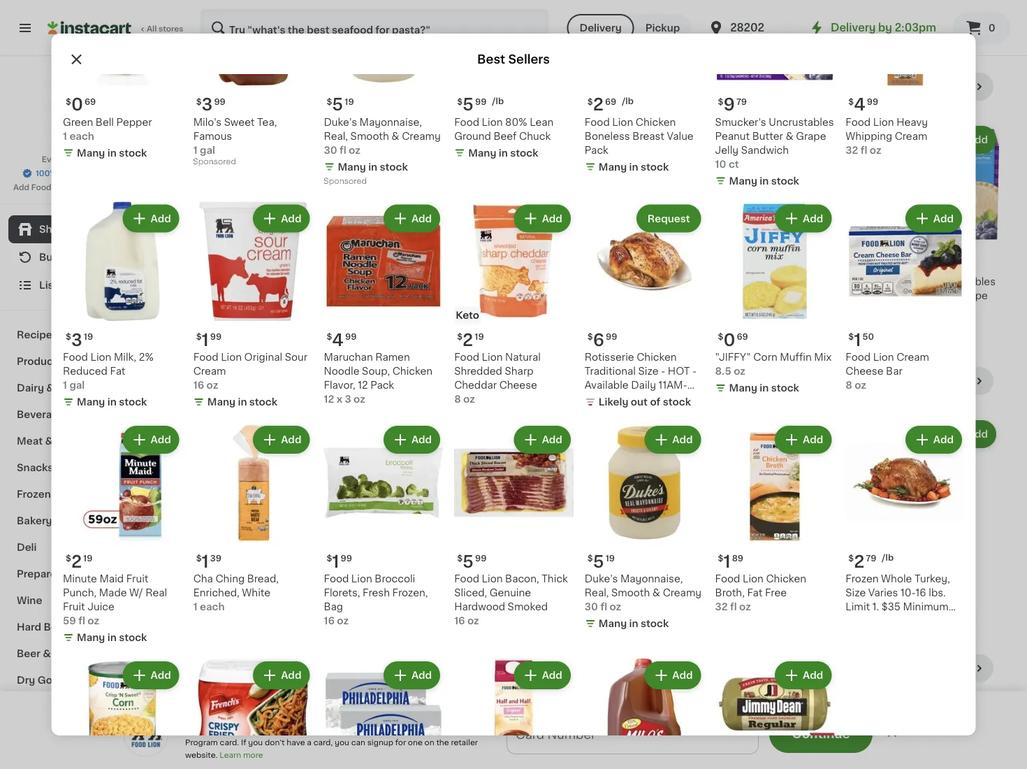 Task type: vqa. For each thing, say whether or not it's contained in the screenshot.
Sponsored badge image to the left
yes



Task type: describe. For each thing, give the bounding box(es) containing it.
1 vertical spatial 12
[[324, 394, 334, 404]]

food inside $ 1 food lion milk, whole 0.5 gal
[[477, 571, 502, 581]]

ultra
[[610, 585, 634, 595]]

signup
[[368, 738, 394, 746]]

1 inside food lion milk, 2% reduced fat 1 gal
[[63, 380, 67, 390]]

cream for sour
[[193, 366, 226, 376]]

delivery for delivery by 2:03pm
[[831, 23, 876, 33]]

item carousel region containing 0
[[210, 73, 1000, 356]]

lion inside please enter the account information associated with your food lion mvp program card. if you don't have a card, you can signup for one on the retailer website.
[[434, 725, 450, 733]]

2 vertical spatial 30
[[585, 602, 598, 612]]

bakery link
[[8, 508, 170, 534]]

mvp inside add food lion mvp program to save link
[[72, 184, 90, 191]]

ground for $5.99 per pound "element" to the right
[[610, 291, 647, 301]]

pasta
[[84, 675, 112, 685]]

food lion
[[64, 139, 114, 149]]

each inside cha ching bread, enriched, white 1 each
[[200, 602, 224, 612]]

product group containing 9
[[877, 123, 1000, 350]]

thick
[[542, 574, 568, 584]]

1 vertical spatial beverages
[[44, 622, 97, 632]]

3 inside $ 3 food lion milk, whole 1 gal
[[218, 550, 229, 567]]

beer & cider link
[[8, 640, 170, 667]]

1 vertical spatial sellers
[[249, 79, 302, 94]]

1 vertical spatial $ 3 99
[[346, 256, 376, 273]]

limit
[[846, 602, 870, 612]]

again
[[71, 252, 98, 262]]

0 vertical spatial duke's
[[324, 117, 357, 127]]

0 horizontal spatial $2.69 per pound element
[[585, 91, 704, 115]]

broccoli
[[375, 574, 415, 584]]

$ 1 50
[[849, 331, 874, 348]]

dairy
[[17, 383, 44, 393]]

0 horizontal spatial to
[[128, 184, 136, 191]]

out
[[631, 397, 648, 407]]

add food lion mvp program to save
[[13, 184, 157, 191]]

2 horizontal spatial sponsored badge image
[[610, 626, 653, 634]]

2 horizontal spatial smooth
[[611, 588, 650, 598]]

broth,
[[715, 588, 745, 598]]

3 inside $ 3 food lion milk, 2% reduced fat 1 gal
[[352, 550, 363, 567]]

associated
[[330, 725, 372, 733]]

buy it again
[[39, 252, 98, 262]]

beverages link
[[8, 401, 170, 428]]

peanut for smucker's uncrustables peanut butter & grape jelly sandwich
[[877, 291, 912, 301]]

80% for $5.99 per pound "element" inside the the best sellers dialog
[[505, 117, 527, 127]]

2 you from the left
[[335, 738, 349, 746]]

0 vertical spatial 12
[[358, 380, 368, 390]]

1 vertical spatial food lion 80% lean ground beef chuck
[[610, 277, 710, 301]]

shop
[[39, 224, 65, 234]]

pickup button
[[635, 14, 692, 42]]

information
[[284, 725, 328, 733]]

bag
[[324, 602, 343, 612]]

treatment tracker modal dialog
[[182, 719, 1028, 769]]

grape for smucker's uncrustables peanut butter & grape jelly sandwich
[[958, 291, 989, 301]]

1 horizontal spatial $2.69 per pound element
[[744, 251, 866, 275]]

food inside $ 3 food lion milk, whole 1 gal
[[210, 571, 235, 581]]

sandwich for smucker's uncrustables peanut butter & grape jelly sandwich 10 ct
[[741, 145, 789, 155]]

fl inside the fairlife 2% chocolate ultra filtered milk, lactose free 52 fl oz
[[625, 613, 632, 623]]

19 inside item carousel region
[[498, 257, 507, 265]]

2% inside food lion milk, 2% reduced fat 0.5 gal
[[953, 571, 968, 581]]

stock inside "product" group
[[663, 397, 691, 407]]

all stores
[[147, 25, 184, 33]]

lion inside food lion cream cheese bar 8 oz
[[873, 352, 894, 362]]

save
[[185, 710, 210, 720]]

•
[[601, 734, 605, 745]]

cider
[[53, 649, 81, 659]]

$35
[[882, 602, 901, 612]]

lean for $5.99 per pound "element" to the right
[[686, 277, 710, 287]]

ramen
[[375, 352, 410, 362]]

4 for maruchan
[[332, 331, 344, 348]]

pack inside maruchan ramen noodle soup, chicken flavor, 12 pack 12 x 3 oz
[[370, 380, 394, 390]]

whole inside milk, whole 1 gal
[[769, 571, 800, 581]]

fat inside $ 3 food lion milk, 2% reduced fat 1 gal
[[390, 585, 406, 595]]

1 horizontal spatial $5.99 per pound element
[[610, 251, 733, 275]]

enter
[[213, 725, 233, 733]]

16 inside the food lion original sour cream 16 oz
[[193, 380, 204, 390]]

eggs
[[57, 383, 82, 393]]

hard beverages
[[17, 622, 97, 632]]

hot
[[668, 366, 690, 376]]

on inside please enter the account information associated with your food lion mvp program card. if you don't have a card, you can signup for one on the retailer website.
[[425, 738, 435, 746]]

view for 9
[[839, 82, 863, 92]]

stores
[[159, 25, 184, 33]]

$ 3 99 inside the best sellers dialog
[[196, 96, 225, 113]]

hard
[[17, 622, 41, 632]]

2 vertical spatial duke's
[[585, 574, 618, 584]]

oz inside maruchan ramen noodle soup, chicken flavor, 12 pack 12 x 3 oz
[[353, 394, 365, 404]]

0 vertical spatial duke's mayonnaise, real, smooth & creamy 30 fl oz
[[324, 117, 441, 155]]

1 horizontal spatial real,
[[477, 291, 501, 301]]

x
[[336, 394, 342, 404]]

prepared foods link
[[8, 561, 170, 587]]

lion inside 'food lion heavy whipping cream 32 fl oz'
[[873, 117, 894, 127]]

2 vertical spatial $ 5 19
[[588, 553, 615, 570]]

$ 9 79 inside the best sellers dialog
[[718, 96, 747, 113]]

butter for smucker's uncrustables peanut butter & grape jelly sandwich
[[915, 291, 945, 301]]

smucker's uncrustables peanut butter & grape jelly sandwich 10 ct
[[715, 117, 834, 169]]

juice
[[87, 602, 114, 612]]

peanut for smucker's uncrustables peanut butter & grape jelly sandwich 10 ct
[[715, 131, 750, 141]]

cha ching bread, enriched, white 1 each
[[193, 574, 279, 612]]

food inside $ 3 food lion milk, 2% reduced fat 1 gal
[[343, 571, 368, 581]]

9 inside "product" group
[[886, 256, 897, 273]]

whole inside 'frozen whole turkey, size varies 10-16 lbs. limit 1. $35 minimum purchase required.'
[[881, 574, 912, 584]]

guarantee
[[108, 170, 148, 177]]

fresh inside food lion broccoli florets, fresh frozen, bag 16 oz
[[363, 588, 390, 598]]

0 vertical spatial each
[[69, 131, 94, 141]]

everyday store prices
[[42, 156, 128, 163]]

cheese inside food lion cream cheese bar 8 oz
[[846, 366, 884, 376]]

0 vertical spatial real,
[[324, 131, 348, 141]]

your inside please enter the account information associated with your food lion mvp program card. if you don't have a card, you can signup for one on the retailer website.
[[393, 725, 410, 733]]

cheese inside food lion natural shredded sharp cheddar cheese 8 oz
[[499, 380, 537, 390]]

size for /lb
[[846, 588, 866, 598]]

goods for canned
[[59, 728, 92, 738]]

food lion chicken boneless breast value pack for the leftmost $2.69 per pound element
[[585, 117, 694, 155]]

milo's sweet tea, famous 1 gal for the best sellers dialog
[[193, 117, 277, 155]]

sponsored badge image for 3
[[193, 158, 235, 166]]

1 vertical spatial duke's mayonnaise, real, smooth & creamy 30 fl oz
[[477, 277, 594, 315]]

99 inside $ 6 99
[[606, 333, 617, 341]]

oz inside the food lion chicken broth, fat free 32 fl oz
[[739, 602, 751, 612]]

please enter the account information associated with your food lion mvp program card. if you don't have a card, you can signup for one on the retailer website.
[[185, 725, 478, 759]]

1 inside $ 3 food lion milk, 2% reduced fat 1 gal
[[343, 599, 347, 609]]

smooth inside main content
[[503, 291, 542, 301]]

ching
[[215, 574, 244, 584]]

tea, inside the best sellers dialog
[[257, 117, 277, 127]]

oz inside food lion broccoli florets, fresh frozen, bag 16 oz
[[337, 616, 349, 626]]

100%
[[36, 170, 57, 177]]

likely
[[599, 397, 628, 407]]

soup,
[[362, 366, 390, 376]]

oz inside 'food lion heavy whipping cream 32 fl oz'
[[870, 145, 882, 155]]

smucker's for smucker's uncrustables peanut butter & grape jelly sandwich 10 ct
[[715, 117, 766, 127]]

$ inside $ 3 food lion milk, whole 1 gal
[[213, 552, 218, 560]]

view inside view all (40+) popup button
[[838, 663, 863, 673]]

rotisserie
[[585, 352, 634, 362]]

food lion link
[[58, 73, 120, 151]]

80% for $5.99 per pound "element" to the right
[[661, 277, 683, 287]]

beef for $5.99 per pound "element" inside the the best sellers dialog
[[494, 131, 517, 141]]

9 inside the best sellers dialog
[[724, 96, 735, 113]]

with inside please enter the account information associated with your food lion mvp program card. if you don't have a card, you can signup for one on the retailer website.
[[374, 725, 391, 733]]

request button
[[638, 206, 700, 231]]

food lion logo image inside main content
[[124, 712, 168, 757]]

28202 button
[[708, 8, 792, 48]]

minimum
[[903, 602, 949, 612]]

milo's inside the best sellers dialog
[[193, 117, 221, 127]]

condiments
[[17, 702, 79, 712]]

0.5 for 1
[[477, 585, 493, 595]]

0.5 for lion
[[877, 599, 894, 609]]

whole inside $ 3 food lion milk, whole 1 gal
[[286, 571, 317, 581]]

lion inside the food lion chicken broth, fat free 32 fl oz
[[743, 574, 764, 584]]

1 vertical spatial fresh
[[210, 661, 253, 676]]

card!
[[389, 710, 416, 720]]

1 horizontal spatial creamy
[[555, 291, 594, 301]]

candy
[[66, 463, 100, 473]]

0 vertical spatial smooth
[[350, 131, 389, 141]]

1.
[[873, 602, 879, 612]]

bread,
[[247, 574, 279, 584]]

a
[[307, 738, 312, 746]]

4 for food
[[854, 96, 866, 113]]

"jiffy"
[[715, 352, 751, 362]]

$ inside $ 5 99 /lb
[[457, 97, 462, 106]]

$ 2 19 for food lion natural shredded sharp cheddar cheese
[[457, 331, 484, 348]]

florets,
[[324, 588, 360, 598]]

0 horizontal spatial 79
[[736, 97, 747, 106]]

69 inside $ 2 69
[[764, 257, 776, 265]]

original
[[244, 352, 282, 362]]

free inside the food lion chicken broth, fat free 32 fl oz
[[765, 588, 787, 598]]

lion inside food lion bacon, thick sliced, genuine hardwood smoked 16 oz
[[482, 574, 503, 584]]

1 vertical spatial the
[[437, 738, 449, 746]]

ct
[[729, 159, 739, 169]]

$10.00
[[636, 734, 676, 746]]

0 horizontal spatial food lion logo image
[[58, 73, 120, 134]]

2 vertical spatial creamy
[[663, 588, 702, 598]]

more button
[[749, 728, 804, 751]]

all for 1
[[865, 376, 876, 386]]

milo's sweet tea, famous 1 gal for item carousel region containing 0
[[343, 277, 427, 315]]

0 horizontal spatial mayonnaise,
[[359, 117, 422, 127]]

all
[[147, 25, 157, 33]]

$ inside $ 6 99
[[588, 333, 593, 341]]

delivery by 2:03pm
[[831, 23, 937, 33]]

breast for $2.69 per pound element to the right
[[792, 291, 824, 301]]

$ inside $ 2 69 /lb
[[588, 97, 593, 106]]

get free delivery on next 3 orders • add $10.00 to qualify.
[[389, 734, 738, 746]]

2 horizontal spatial real,
[[585, 588, 609, 598]]

1 horizontal spatial tea,
[[407, 277, 427, 287]]

1 vertical spatial program
[[342, 710, 387, 720]]

1 horizontal spatial mvp
[[316, 710, 340, 720]]

food lion chicken broth, fat free 32 fl oz
[[715, 574, 806, 612]]

reduced for 1
[[63, 366, 107, 376]]

2 horizontal spatial $ 0 69
[[718, 331, 748, 348]]

value for $2.69 per pound element to the right
[[826, 291, 853, 301]]

1 vertical spatial pepper
[[263, 277, 299, 287]]

next
[[516, 734, 544, 746]]

1 horizontal spatial mayonnaise,
[[513, 277, 575, 287]]

2% inside $ 3 food lion milk, 2% reduced fat 1 gal
[[419, 571, 434, 581]]

1 vertical spatial duke's
[[477, 277, 510, 287]]

lion inside $ 3 food lion milk, 2% reduced fat 1 gal
[[371, 571, 392, 581]]

1 inside milk, whole 1 gal
[[744, 585, 748, 595]]

jelly for smucker's uncrustables peanut butter & grape jelly sandwich
[[877, 305, 901, 315]]

$ inside the $ 1 39
[[196, 554, 201, 562]]

0 vertical spatial fruit
[[126, 574, 148, 584]]

food lion milk, 2% reduced fat 1 gal
[[63, 352, 153, 390]]

dry
[[17, 675, 35, 685]]

$ 4 99 for food
[[849, 96, 879, 113]]

$ 3 food lion milk, whole 1 gal
[[210, 550, 317, 595]]

reduced for 0.5
[[877, 585, 922, 595]]

varies
[[869, 588, 898, 598]]

0 vertical spatial your
[[237, 710, 261, 720]]

lbs.
[[929, 588, 946, 598]]

wine
[[17, 596, 42, 605]]

muffin
[[780, 352, 812, 362]]

1 vertical spatial milo's
[[343, 277, 371, 287]]

$ 3 food lion milk, 2% reduced fat 1 gal
[[343, 550, 434, 609]]

sweet for the best sellers dialog
[[224, 117, 254, 127]]

2 inside $2.79 per pound element
[[854, 553, 865, 570]]

fruit inside item carousel region
[[256, 661, 293, 676]]

product group containing 6
[[585, 202, 704, 412]]

0 vertical spatial program
[[92, 184, 126, 191]]

close image
[[886, 726, 900, 740]]

oz inside the fairlife 2% chocolate ultra filtered milk, lactose free 52 fl oz
[[635, 613, 646, 623]]

item carousel region containing fresh fruit
[[210, 654, 1000, 769]]

fat inside the food lion chicken broth, fat free 32 fl oz
[[747, 588, 763, 598]]

0 vertical spatial with
[[213, 710, 235, 720]]

frozen for frozen whole turkey, size varies 10-16 lbs. limit 1. $35 minimum purchase required.
[[846, 574, 879, 584]]

16 inside food lion bacon, thick sliced, genuine hardwood smoked 16 oz
[[454, 616, 465, 626]]

0 horizontal spatial fruit
[[63, 602, 85, 612]]

food lion cream cheese bar 8 oz
[[846, 352, 929, 390]]

food inside please enter the account information associated with your food lion mvp program card. if you don't have a card, you can signup for one on the retailer website.
[[412, 725, 432, 733]]

$ 1 39
[[196, 553, 221, 570]]

gal inside $ 3 food lion milk, whole 1 gal
[[216, 585, 232, 595]]

0 vertical spatial creamy
[[402, 131, 441, 141]]

oz inside the food lion original sour cream 16 oz
[[206, 380, 218, 390]]

1 - from the left
[[661, 366, 665, 376]]

gal inside food lion milk, 2% reduced fat 1 gal
[[69, 380, 84, 390]]

everyday store prices link
[[42, 154, 137, 165]]

butter for smucker's uncrustables peanut butter & grape jelly sandwich 10 ct
[[752, 131, 783, 141]]

oz inside food lion cream cheese bar 8 oz
[[855, 380, 867, 390]]

2 horizontal spatial mayonnaise,
[[620, 574, 683, 584]]

one
[[408, 738, 423, 746]]

smucker's for smucker's uncrustables peanut butter & grape jelly sandwich
[[877, 277, 929, 287]]

service type group
[[567, 14, 692, 42]]

16 inside food lion broccoli florets, fresh frozen, bag 16 oz
[[324, 616, 334, 626]]

8 inside food lion natural shredded sharp cheddar cheese 8 oz
[[454, 394, 461, 404]]

0 horizontal spatial 30
[[324, 145, 337, 155]]

fl inside 'food lion heavy whipping cream 32 fl oz'
[[861, 145, 868, 155]]

uncrustables for smucker's uncrustables peanut butter & grape jelly sandwich
[[931, 277, 996, 287]]

$ inside $ 2 69
[[747, 257, 752, 265]]

1 vertical spatial 30
[[477, 305, 490, 315]]

lean for $5.99 per pound "element" inside the the best sellers dialog
[[530, 117, 554, 127]]

shredded
[[454, 366, 502, 376]]

fat inside food lion milk, 2% reduced fat 1 gal
[[110, 366, 125, 376]]

1 vertical spatial each
[[216, 291, 241, 301]]



Task type: locate. For each thing, give the bounding box(es) containing it.
maruchan
[[324, 352, 373, 362]]

0 horizontal spatial sweet
[[224, 117, 254, 127]]

chuck for $5.99 per pound "element" to the right
[[675, 291, 707, 301]]

$ 2 69 /lb
[[588, 96, 634, 113]]

$ 1 food lion milk, whole 0.5 gal
[[477, 550, 584, 595]]

gal
[[200, 145, 215, 155], [350, 305, 365, 315], [69, 380, 84, 390], [216, 585, 232, 595], [495, 585, 511, 595], [750, 585, 766, 595], [350, 599, 365, 609], [896, 599, 911, 609]]

lion inside $ 3 food lion milk, whole 1 gal
[[237, 571, 258, 581]]

milk, down recipes link
[[114, 352, 136, 362]]

0 vertical spatial milo's
[[193, 117, 221, 127]]

1 horizontal spatial grape
[[958, 291, 989, 301]]

chocolate
[[661, 571, 712, 581]]

1 vertical spatial chuck
[[675, 291, 707, 301]]

0 horizontal spatial the
[[235, 725, 248, 733]]

green inside main content
[[210, 277, 240, 287]]

2 item carousel region from the top
[[210, 367, 1000, 643]]

goods for dry
[[38, 675, 71, 685]]

lean
[[530, 117, 554, 127], [686, 277, 710, 287]]

1 vertical spatial sandwich
[[903, 305, 951, 315]]

$ 1 89 up the broth,
[[718, 553, 744, 570]]

sponsored badge image
[[193, 158, 235, 166], [324, 178, 366, 186], [610, 626, 653, 634]]

meat & seafood link
[[8, 428, 170, 454]]

$ 4 99 for maruchan
[[326, 331, 356, 348]]

1 vertical spatial free
[[652, 599, 674, 609]]

frozen up bakery
[[17, 489, 51, 499]]

milk, inside $ 3 food lion milk, 2% reduced fat 1 gal
[[394, 571, 417, 581]]

food lion 80% lean ground beef chuck inside the best sellers dialog
[[454, 117, 554, 141]]

view left '(50+)'
[[838, 376, 863, 386]]

69 inside $ 2 69 /lb
[[605, 97, 616, 106]]

lists link
[[8, 271, 170, 299]]

1 vertical spatial 32
[[715, 602, 728, 612]]

1 view from the top
[[839, 82, 863, 92]]

beverages up the cider
[[44, 622, 97, 632]]

0 vertical spatial goods
[[38, 675, 71, 685]]

$ 4 99 down view all (30+)
[[849, 96, 879, 113]]

79 up varies
[[866, 554, 877, 562]]

the left retailer
[[437, 738, 449, 746]]

7pm
[[585, 394, 606, 404]]

1 vertical spatial grape
[[958, 291, 989, 301]]

butter inside smucker's uncrustables peanut butter & grape jelly sandwich 10 ct
[[752, 131, 783, 141]]

smucker's
[[715, 117, 766, 127], [877, 277, 929, 287]]

12
[[358, 380, 368, 390], [324, 394, 334, 404]]

milk, inside milk, whole 1 gal
[[744, 571, 766, 581]]

jelly up 10
[[715, 145, 739, 155]]

0 horizontal spatial 89
[[732, 554, 744, 562]]

1 vertical spatial uncrustables
[[931, 277, 996, 287]]

boneless inside the best sellers dialog
[[585, 131, 630, 141]]

milk, whole 1 gal
[[744, 571, 800, 595]]

lean inside main content
[[686, 277, 710, 287]]

pack down $ 2 69
[[744, 305, 768, 315]]

food lion chicken boneless breast value pack down $ 2 69 /lb
[[585, 117, 694, 155]]

5
[[462, 96, 474, 113], [332, 96, 343, 113], [485, 256, 496, 273], [619, 256, 630, 273], [462, 553, 474, 570], [593, 553, 604, 570]]

fat down broccoli
[[390, 585, 406, 595]]

daily
[[631, 380, 656, 390]]

all left '(50+)'
[[865, 376, 876, 386]]

breast for the leftmost $2.69 per pound element
[[633, 131, 665, 141]]

free
[[415, 734, 440, 746]]

59
[[63, 616, 76, 626]]

free down filtered
[[652, 599, 674, 609]]

fruit up 59
[[63, 602, 85, 612]]

oz inside food lion bacon, thick sliced, genuine hardwood smoked 16 oz
[[467, 616, 479, 626]]

1 vertical spatial view
[[838, 376, 863, 386]]

fresh down broccoli
[[363, 588, 390, 598]]

boneless for the leftmost $2.69 per pound element
[[585, 131, 630, 141]]

your up account
[[237, 710, 261, 720]]

sandwich inside the smucker's uncrustables peanut butter & grape jelly sandwich
[[903, 305, 951, 315]]

smucker's inside smucker's uncrustables peanut butter & grape jelly sandwich 10 ct
[[715, 117, 766, 127]]

3 all from the top
[[865, 663, 877, 673]]

$ 5 99 up sliced,
[[457, 553, 487, 570]]

sellers
[[509, 53, 550, 65], [249, 79, 302, 94]]

0 horizontal spatial 12
[[324, 394, 334, 404]]

with up enter
[[213, 710, 235, 720]]

delivery left by
[[831, 23, 876, 33]]

sweet for item carousel region containing 0
[[374, 277, 405, 287]]

0 horizontal spatial peanut
[[715, 131, 750, 141]]

program down 100% satisfaction guarantee
[[92, 184, 126, 191]]

don't
[[265, 738, 285, 746]]

lactose
[[610, 599, 650, 609]]

0 vertical spatial sellers
[[509, 53, 550, 65]]

2 - from the left
[[692, 366, 697, 376]]

2% up filtered
[[643, 571, 658, 581]]

$ 9 79 up the smucker's uncrustables peanut butter & grape jelly sandwich at the top right
[[880, 256, 909, 273]]

/lb for food lion chicken boneless breast value pack
[[622, 97, 634, 105]]

milk,
[[114, 352, 136, 362], [261, 571, 283, 581], [394, 571, 417, 581], [528, 571, 550, 581], [744, 571, 766, 581], [928, 571, 951, 581], [676, 585, 698, 595]]

lion inside food lion broccoli florets, fresh frozen, bag 16 oz
[[351, 574, 372, 584]]

$ 1 99 for food lion original sour cream
[[196, 331, 222, 348]]

hard beverages link
[[8, 614, 170, 640]]

1 vertical spatial frozen
[[846, 574, 879, 584]]

grape inside smucker's uncrustables peanut butter & grape jelly sandwich 10 ct
[[796, 131, 826, 141]]

size up daily
[[638, 366, 659, 376]]

0 vertical spatial ground
[[454, 131, 491, 141]]

green bell pepper 1 each up original
[[210, 277, 299, 301]]

1 horizontal spatial 32
[[846, 145, 858, 155]]

beef inside the best sellers dialog
[[494, 131, 517, 141]]

boneless for $2.69 per pound element to the right
[[744, 291, 789, 301]]

chicken inside item carousel region
[[795, 277, 835, 287]]

& inside the smucker's uncrustables peanut butter & grape jelly sandwich
[[948, 291, 956, 301]]

8
[[846, 380, 852, 390], [454, 394, 461, 404]]

1 inside $ 1 food lion milk, whole 0.5 gal
[[485, 550, 492, 567]]

grape for smucker's uncrustables peanut butter & grape jelly sandwich 10 ct
[[796, 131, 826, 141]]

1 horizontal spatial program
[[185, 738, 218, 746]]

sandwich inside smucker's uncrustables peanut butter & grape jelly sandwich 10 ct
[[741, 145, 789, 155]]

milk, up lbs.
[[928, 571, 951, 581]]

delivery left pickup button
[[580, 23, 622, 33]]

cheese left bar
[[846, 366, 884, 376]]

jelly for smucker's uncrustables peanut butter & grape jelly sandwich 10 ct
[[715, 145, 739, 155]]

real
[[145, 588, 167, 598]]

1 vertical spatial $ 0 69
[[213, 256, 243, 273]]

milo's sweet tea, famous 1 gal inside item carousel region
[[343, 277, 427, 315]]

best sellers inside dialog
[[477, 53, 550, 65]]

ground inside the best sellers dialog
[[454, 131, 491, 141]]

1 horizontal spatial milo's
[[343, 277, 371, 287]]

0 horizontal spatial free
[[652, 599, 674, 609]]

pack down soup,
[[370, 380, 394, 390]]

boneless down $ 2 69 /lb
[[585, 131, 630, 141]]

$ 3 19
[[65, 331, 93, 348]]

-
[[661, 366, 665, 376], [692, 366, 697, 376]]

beer & cider
[[17, 649, 81, 659]]

whole inside $ 1 food lion milk, whole 0.5 gal
[[553, 571, 584, 581]]

food inside the food lion original sour cream 16 oz
[[193, 352, 218, 362]]

smucker's inside the smucker's uncrustables peanut butter & grape jelly sandwich
[[877, 277, 929, 287]]

recipes link
[[8, 322, 170, 348]]

uncrustables for smucker's uncrustables peanut butter & grape jelly sandwich 10 ct
[[769, 117, 834, 127]]

view all (50+) button
[[833, 367, 921, 395]]

minute
[[63, 574, 97, 584]]

0 vertical spatial beverages
[[17, 410, 70, 419]]

qualify.
[[694, 734, 738, 746]]

16
[[193, 380, 204, 390], [916, 588, 926, 598], [454, 616, 465, 626], [324, 616, 334, 626]]

0 horizontal spatial uncrustables
[[769, 117, 834, 127]]

1 vertical spatial pack
[[744, 305, 768, 315]]

fat right the broth,
[[747, 588, 763, 598]]

lion inside food lion milk, 2% reduced fat 1 gal
[[90, 352, 111, 362]]

product group containing 4
[[324, 202, 443, 406]]

milk, down chocolate
[[676, 585, 698, 595]]

1 horizontal spatial $ 1 99
[[326, 553, 352, 570]]

traditional
[[585, 366, 636, 376]]

32 inside the food lion chicken broth, fat free 32 fl oz
[[715, 602, 728, 612]]

jelly inside smucker's uncrustables peanut butter & grape jelly sandwich 10 ct
[[715, 145, 739, 155]]

bell
[[95, 117, 114, 127], [242, 277, 261, 287]]

milk, up frozen,
[[394, 571, 417, 581]]

reduced inside food lion milk, 2% reduced fat 1 gal
[[63, 366, 107, 376]]

milk, inside $ 1 food lion milk, whole 0.5 gal
[[528, 571, 550, 581]]

0 horizontal spatial breast
[[633, 131, 665, 141]]

buy
[[39, 252, 59, 262]]

1 vertical spatial famous
[[343, 291, 382, 301]]

2 vertical spatial smooth
[[611, 588, 650, 598]]

4 down view all (30+)
[[854, 96, 866, 113]]

$ 4 99
[[849, 96, 879, 113], [326, 331, 356, 348]]

add button
[[407, 127, 461, 152], [541, 127, 595, 152], [675, 127, 728, 152], [808, 127, 862, 152], [942, 127, 996, 152], [124, 206, 178, 231], [254, 206, 308, 231], [385, 206, 439, 231], [515, 206, 569, 231], [776, 206, 830, 231], [907, 206, 961, 231], [274, 422, 328, 447], [407, 422, 461, 447], [541, 422, 595, 447], [675, 422, 728, 447], [808, 422, 862, 447], [942, 422, 996, 447], [124, 427, 178, 452], [254, 427, 308, 452], [385, 427, 439, 452], [515, 427, 569, 452], [646, 427, 700, 452], [776, 427, 830, 452], [907, 427, 961, 452], [124, 663, 178, 688], [254, 663, 308, 688], [385, 663, 439, 688], [515, 663, 569, 688], [646, 663, 700, 688], [776, 663, 830, 688], [274, 709, 328, 734], [407, 709, 461, 734], [675, 709, 728, 734], [942, 709, 996, 734]]

$ 5 99 inside $5.99 per pound "element"
[[613, 256, 643, 273]]

3 inside maruchan ramen noodle soup, chicken flavor, 12 pack 12 x 3 oz
[[345, 394, 351, 404]]

beverages
[[17, 410, 70, 419], [44, 622, 97, 632]]

creamy
[[402, 131, 441, 141], [555, 291, 594, 301], [663, 588, 702, 598]]

famous for item carousel region containing 0
[[343, 291, 382, 301]]

cream for whipping
[[895, 131, 928, 141]]

0 vertical spatial green
[[63, 117, 93, 127]]

mayonnaise,
[[359, 117, 422, 127], [513, 277, 575, 287], [620, 574, 683, 584]]

size for 6
[[638, 366, 659, 376]]

flavor,
[[324, 380, 355, 390]]

1 item carousel region from the top
[[210, 73, 1000, 356]]

0 vertical spatial food lion logo image
[[58, 73, 120, 134]]

1 vertical spatial best sellers
[[210, 79, 302, 94]]

79 up the smucker's uncrustables peanut butter & grape jelly sandwich at the top right
[[899, 257, 909, 265]]

/lb
[[492, 97, 504, 105], [622, 97, 634, 105], [648, 257, 660, 265], [781, 257, 793, 265], [882, 554, 894, 562]]

2% right turkey,
[[953, 571, 968, 581]]

$ 4 99 up the maruchan
[[326, 331, 356, 348]]

fl inside minute maid fruit punch, made w/ real fruit juice 59 fl oz
[[78, 616, 85, 626]]

1 vertical spatial smucker's
[[877, 277, 929, 287]]

continue button
[[770, 715, 873, 753]]

with up signup
[[374, 725, 391, 733]]

food lion logo image up the food lion
[[58, 73, 120, 134]]

1 horizontal spatial 12
[[358, 380, 368, 390]]

99 inside $ 5 99 /lb
[[475, 97, 487, 106]]

0 vertical spatial $ 5 19
[[326, 96, 354, 113]]

0 horizontal spatial bell
[[95, 117, 114, 127]]

ground for $5.99 per pound "element" inside the the best sellers dialog
[[454, 131, 491, 141]]

chuck for $5.99 per pound "element" inside the the best sellers dialog
[[519, 131, 551, 141]]

1 inside $ 3 food lion milk, whole 1 gal
[[210, 585, 214, 595]]

seafood
[[56, 436, 98, 446]]

you right if
[[248, 738, 263, 746]]

best sellers dialog
[[51, 0, 976, 769]]

milk, up the broth,
[[744, 571, 766, 581]]

0 horizontal spatial -
[[661, 366, 665, 376]]

instacart logo image
[[48, 20, 131, 36]]

0 horizontal spatial best sellers
[[210, 79, 302, 94]]

all inside popup button
[[865, 82, 877, 92]]

- left hot
[[661, 366, 665, 376]]

2 vertical spatial program
[[185, 738, 218, 746]]

rotisserie chicken traditional size - hot - available daily 11am- 7pm
[[585, 352, 697, 404]]

3 view from the top
[[838, 663, 863, 673]]

bar
[[886, 366, 903, 376]]

maid
[[99, 574, 123, 584]]

bell inside the best sellers dialog
[[95, 117, 114, 127]]

0 vertical spatial free
[[765, 588, 787, 598]]

1 vertical spatial 0.5
[[877, 599, 894, 609]]

32 down whipping
[[846, 145, 858, 155]]

gal inside $ 1 food lion milk, whole 0.5 gal
[[495, 585, 511, 595]]

food lion chicken boneless breast value pack for $2.69 per pound element to the right
[[744, 277, 853, 315]]

the up if
[[235, 725, 248, 733]]

1 you from the left
[[248, 738, 263, 746]]

save with your food lion mvp program card!
[[185, 710, 416, 720]]

$ 1 99 for food lion broccoli florets, fresh frozen, bag
[[326, 553, 352, 570]]

8 down the cheddar
[[454, 394, 461, 404]]

Card Number text field
[[508, 715, 759, 753]]

food inside food lion natural shredded sharp cheddar cheese 8 oz
[[454, 352, 479, 362]]

0 vertical spatial view
[[839, 82, 863, 92]]

(40+)
[[879, 663, 906, 673]]

cheese down the sharp in the top of the page
[[499, 380, 537, 390]]

0.5 inside food lion milk, 2% reduced fat 0.5 gal
[[877, 599, 894, 609]]

0.5
[[477, 585, 493, 595], [877, 599, 894, 609]]

gal inside milk, whole 1 gal
[[750, 585, 766, 595]]

on inside treatment tracker modal dialog
[[497, 734, 513, 746]]

card,
[[314, 738, 333, 746]]

2 horizontal spatial fruit
[[256, 661, 293, 676]]

0 vertical spatial item carousel region
[[210, 73, 1000, 356]]

program up website.
[[185, 738, 218, 746]]

main content containing 0
[[0, 56, 1028, 769]]

goods inside the canned goods & soups link
[[59, 728, 92, 738]]

lion inside the food lion original sour cream 16 oz
[[221, 352, 242, 362]]

prepared
[[17, 569, 63, 579]]

1 horizontal spatial uncrustables
[[931, 277, 996, 287]]

0 vertical spatial 0.5
[[477, 585, 493, 595]]

milk, inside food lion milk, 2% reduced fat 0.5 gal
[[928, 571, 951, 581]]

9 up smucker's uncrustables peanut butter & grape jelly sandwich 10 ct
[[724, 96, 735, 113]]

$ 2 19 up the minute
[[65, 553, 92, 570]]

$ 9 79 up smucker's uncrustables peanut butter & grape jelly sandwich 10 ct
[[718, 96, 747, 113]]

0 horizontal spatial pack
[[370, 380, 394, 390]]

0 vertical spatial beef
[[494, 131, 517, 141]]

get
[[389, 734, 412, 746]]

2 vertical spatial view
[[838, 663, 863, 673]]

$5.99 per pound element
[[454, 91, 574, 115], [610, 251, 733, 275]]

8 inside food lion cream cheese bar 8 oz
[[846, 380, 852, 390]]

your up get
[[393, 725, 410, 733]]

19
[[344, 97, 354, 106], [498, 257, 507, 265], [83, 333, 93, 341], [474, 333, 484, 341], [83, 554, 92, 562], [606, 554, 615, 562]]

delivery
[[831, 23, 876, 33], [580, 23, 622, 33]]

/lb inside $ 2 79 /lb
[[882, 554, 894, 562]]

ground up $ 6 99 at the right top of page
[[610, 291, 647, 301]]

2% down recipes link
[[139, 352, 153, 362]]

"jiffy" corn muffin mix 8.5 oz
[[715, 352, 832, 376]]

80% inside the best sellers dialog
[[505, 117, 527, 127]]

0.5 down varies
[[877, 599, 894, 609]]

chicken inside 'rotisserie chicken traditional size - hot - available daily 11am- 7pm'
[[637, 352, 677, 362]]

view all (30+)
[[839, 82, 906, 92]]

on left next
[[497, 734, 513, 746]]

green bell pepper 1 each up prices
[[63, 117, 152, 141]]

1 inside cha ching bread, enriched, white 1 each
[[193, 602, 197, 612]]

$ 1 89 for food lion chicken broth, fat free
[[718, 553, 744, 570]]

stock
[[119, 148, 147, 158], [510, 148, 538, 158], [380, 162, 408, 172], [641, 162, 669, 172], [771, 176, 799, 186], [266, 308, 294, 317], [800, 322, 828, 331], [771, 383, 799, 393], [119, 397, 147, 407], [249, 397, 277, 407], [663, 397, 691, 407], [266, 602, 294, 612], [533, 602, 561, 612], [641, 619, 669, 628], [119, 633, 147, 642]]

bacon,
[[505, 574, 539, 584]]

None search field
[[200, 8, 549, 48]]

0 vertical spatial green bell pepper 1 each
[[63, 117, 152, 141]]

30
[[324, 145, 337, 155], [477, 305, 490, 315], [585, 602, 598, 612]]

0 horizontal spatial $ 0 69
[[65, 96, 96, 113]]

1 horizontal spatial $ 5 19
[[480, 256, 507, 273]]

16 left milk
[[193, 380, 204, 390]]

1 vertical spatial fruit
[[63, 602, 85, 612]]

89 up the broth,
[[732, 554, 744, 562]]

free right the broth,
[[765, 588, 787, 598]]

peanut inside smucker's uncrustables peanut butter & grape jelly sandwich 10 ct
[[715, 131, 750, 141]]

food lion logo image down sauces
[[124, 712, 168, 757]]

79 up smucker's uncrustables peanut butter & grape jelly sandwich 10 ct
[[736, 97, 747, 106]]

add
[[434, 135, 454, 145], [568, 135, 588, 145], [701, 135, 722, 145], [835, 135, 855, 145], [968, 135, 989, 145], [13, 184, 29, 191], [150, 214, 171, 223], [281, 214, 301, 223], [411, 214, 432, 223], [542, 214, 562, 223], [803, 214, 823, 223], [934, 214, 954, 223], [300, 429, 321, 439], [434, 429, 454, 439], [568, 429, 588, 439], [701, 429, 722, 439], [835, 429, 855, 439], [968, 429, 989, 439], [150, 435, 171, 445], [281, 435, 301, 445], [411, 435, 432, 445], [542, 435, 562, 445], [672, 435, 693, 445], [803, 435, 823, 445], [934, 435, 954, 445], [150, 670, 171, 680], [281, 670, 301, 680], [411, 670, 432, 680], [542, 670, 562, 680], [672, 670, 693, 680], [803, 670, 823, 680], [300, 717, 321, 726], [434, 717, 454, 726], [701, 717, 722, 726], [968, 717, 989, 726], [608, 734, 632, 746]]

pack for the leftmost $2.69 per pound element
[[585, 145, 608, 155]]

beverages down "dairy & eggs"
[[17, 410, 70, 419]]

purchase
[[846, 616, 892, 626]]

view for 1
[[838, 376, 863, 386]]

famous for the best sellers dialog
[[193, 131, 232, 141]]

2% up frozen,
[[419, 571, 434, 581]]

frozen for frozen
[[17, 489, 51, 499]]

item carousel region containing 3
[[210, 367, 1000, 643]]

frozen down $ 2 79 /lb
[[846, 574, 879, 584]]

fat
[[110, 366, 125, 376], [390, 585, 406, 595], [925, 585, 940, 595], [747, 588, 763, 598]]

1 horizontal spatial sweet
[[374, 277, 405, 287]]

delivery by 2:03pm link
[[809, 20, 937, 36]]

9 up the smucker's uncrustables peanut butter & grape jelly sandwich at the top right
[[886, 256, 897, 273]]

2 vertical spatial duke's mayonnaise, real, smooth & creamy 30 fl oz
[[585, 574, 702, 612]]

mvp down satisfaction
[[72, 184, 90, 191]]

1 vertical spatial green
[[210, 277, 240, 287]]

1 horizontal spatial smucker's
[[877, 277, 929, 287]]

milk, up white
[[261, 571, 283, 581]]

1 vertical spatial goods
[[59, 728, 92, 738]]

16 down bag
[[324, 616, 334, 626]]

value for the leftmost $2.69 per pound element
[[667, 131, 694, 141]]

4 up the maruchan
[[332, 331, 344, 348]]

52
[[610, 613, 623, 623]]

boneless down $ 2 69
[[744, 291, 789, 301]]

0 vertical spatial smucker's
[[715, 117, 766, 127]]

1 vertical spatial creamy
[[555, 291, 594, 301]]

0 horizontal spatial smooth
[[350, 131, 389, 141]]

fruit
[[126, 574, 148, 584], [63, 602, 85, 612], [256, 661, 293, 676]]

1 vertical spatial value
[[826, 291, 853, 301]]

fat inside food lion milk, 2% reduced fat 0.5 gal
[[925, 585, 940, 595]]

gal inside food lion milk, 2% reduced fat 0.5 gal
[[896, 599, 911, 609]]

1 vertical spatial bell
[[242, 277, 261, 287]]

89 for food lion milk, 2% reduced fat 0.5 gal
[[894, 552, 906, 560]]

2% inside food lion milk, 2% reduced fat 1 gal
[[139, 352, 153, 362]]

32 inside 'food lion heavy whipping cream 32 fl oz'
[[846, 145, 858, 155]]

2 view from the top
[[838, 376, 863, 386]]

$ inside $ 2 79 /lb
[[849, 554, 854, 562]]

butter inside the smucker's uncrustables peanut butter & grape jelly sandwich
[[915, 291, 945, 301]]

1 horizontal spatial $ 3 99
[[346, 256, 376, 273]]

view all (50+)
[[838, 376, 906, 386]]

chicken inside maruchan ramen noodle soup, chicken flavor, 12 pack 12 x 3 oz
[[392, 366, 433, 376]]

mvp inside please enter the account information associated with your food lion mvp program card. if you don't have a card, you can signup for one on the retailer website.
[[452, 725, 470, 733]]

smooth
[[350, 131, 389, 141], [503, 291, 542, 301], [611, 588, 650, 598]]

you down associated on the left bottom of the page
[[335, 738, 349, 746]]

1 vertical spatial item carousel region
[[210, 367, 1000, 643]]

$ 2 19 down "keto"
[[457, 331, 484, 348]]

/lb for food lion 80% lean ground beef chuck
[[492, 97, 504, 105]]

white
[[242, 588, 270, 598]]

0 inside button
[[989, 23, 996, 33]]

all for 9
[[865, 82, 877, 92]]

chicken inside the food lion chicken broth, fat free 32 fl oz
[[766, 574, 806, 584]]

0 horizontal spatial 80%
[[505, 117, 527, 127]]

1 horizontal spatial 79
[[866, 554, 877, 562]]

reduced up eggs
[[63, 366, 107, 376]]

size inside 'rotisserie chicken traditional size - hot - available daily 11am- 7pm'
[[638, 366, 659, 376]]

main content
[[0, 56, 1028, 769]]

0 vertical spatial frozen
[[17, 489, 51, 499]]

mvp up delivery
[[452, 725, 470, 733]]

food lion chicken boneless breast value pack inside item carousel region
[[744, 277, 853, 315]]

food inside the food lion chicken broth, fat free 32 fl oz
[[715, 574, 740, 584]]

program up associated on the left bottom of the page
[[342, 710, 387, 720]]

0.5 inside $ 1 food lion milk, whole 0.5 gal
[[477, 585, 493, 595]]

9
[[724, 96, 735, 113], [886, 256, 897, 273]]

$ 1 99 up milk
[[196, 331, 222, 348]]

2 all from the top
[[865, 376, 876, 386]]

0 vertical spatial $ 0 69
[[65, 96, 96, 113]]

reduced up the $35
[[877, 585, 922, 595]]

1 vertical spatial jelly
[[877, 305, 901, 315]]

$ 1 89 up varies
[[880, 550, 906, 567]]

food inside food lion cream cheese bar 8 oz
[[846, 352, 871, 362]]

delivery for delivery
[[580, 23, 622, 33]]

3 item carousel region from the top
[[210, 654, 1000, 769]]

program inside please enter the account information associated with your food lion mvp program card. if you don't have a card, you can signup for one on the retailer website.
[[185, 738, 218, 746]]

1 vertical spatial ground
[[610, 291, 647, 301]]

lists
[[39, 280, 63, 290]]

for
[[396, 738, 406, 746]]

view left (30+)
[[839, 82, 863, 92]]

ground down $ 5 99 /lb
[[454, 131, 491, 141]]

peanut inside the smucker's uncrustables peanut butter & grape jelly sandwich
[[877, 291, 912, 301]]

0 vertical spatial 79
[[736, 97, 747, 106]]

0 horizontal spatial milo's sweet tea, famous 1 gal
[[193, 117, 277, 155]]

all left (30+)
[[865, 82, 877, 92]]

dry goods & pasta link
[[8, 667, 170, 694]]

0 horizontal spatial duke's
[[324, 117, 357, 127]]

1 vertical spatial real,
[[477, 291, 501, 301]]

fruit up w/
[[126, 574, 148, 584]]

wine link
[[8, 587, 170, 614]]

keto
[[456, 311, 479, 320]]

beef inside item carousel region
[[650, 291, 673, 301]]

famous inside item carousel region
[[343, 291, 382, 301]]

beef for $5.99 per pound "element" to the right
[[650, 291, 673, 301]]

89 for food lion chicken broth, fat free 32 fl oz
[[732, 554, 744, 562]]

delivery button
[[567, 14, 635, 42]]

1 horizontal spatial green bell pepper 1 each
[[210, 277, 299, 301]]

delivery
[[443, 734, 494, 746]]

8.5
[[715, 366, 731, 376]]

size up limit at the bottom right
[[846, 588, 866, 598]]

1 vertical spatial to
[[679, 734, 691, 746]]

pack down $ 2 69 /lb
[[585, 145, 608, 155]]

fresh up the 'save'
[[210, 661, 253, 676]]

green bell pepper 1 each inside item carousel region
[[210, 277, 299, 301]]

/lb for frozen whole turkey, size varies 10-16 lbs. limit 1. $35 minimum purchase required.
[[882, 554, 894, 562]]

fat down recipes link
[[110, 366, 125, 376]]

12 left x
[[324, 394, 334, 404]]

goods down condiments & sauces at the bottom left
[[59, 728, 92, 738]]

pack for $2.69 per pound element to the right
[[744, 305, 768, 315]]

$ 1 89 inside the best sellers dialog
[[718, 553, 744, 570]]

of
[[650, 397, 661, 407]]

view
[[839, 82, 863, 92], [838, 376, 863, 386], [838, 663, 863, 673]]

enriched,
[[193, 588, 239, 598]]

chuck
[[519, 131, 551, 141], [675, 291, 707, 301]]

1 horizontal spatial best
[[477, 53, 506, 65]]

$5.99 per pound element inside the best sellers dialog
[[454, 91, 574, 115]]

bell inside main content
[[242, 277, 261, 287]]

food lion chicken boneless breast value pack down $ 2 69
[[744, 277, 853, 315]]

lion inside food lion natural shredded sharp cheddar cheese 8 oz
[[482, 352, 503, 362]]

1 horizontal spatial food lion logo image
[[124, 712, 168, 757]]

food lion bacon, thick sliced, genuine hardwood smoked 16 oz
[[454, 574, 568, 626]]

$ inside $ 3 19
[[65, 333, 71, 341]]

milk, inside $ 3 food lion milk, whole 1 gal
[[261, 571, 283, 581]]

chuck inside item carousel region
[[675, 291, 707, 301]]

milo's sweet tea, famous 1 gal
[[193, 117, 277, 155], [343, 277, 427, 315]]

79
[[736, 97, 747, 106], [899, 257, 909, 265], [866, 554, 877, 562]]

3 inside treatment tracker modal dialog
[[547, 734, 554, 746]]

$2.79 per pound element
[[846, 548, 965, 572]]

canned
[[17, 728, 56, 738]]

2% inside the fairlife 2% chocolate ultra filtered milk, lactose free 52 fl oz
[[643, 571, 658, 581]]

2 vertical spatial cream
[[193, 366, 226, 376]]

8 left '(50+)'
[[846, 380, 852, 390]]

1 horizontal spatial bell
[[242, 277, 261, 287]]

1 horizontal spatial fruit
[[126, 574, 148, 584]]

milk, up smoked
[[528, 571, 550, 581]]

1 vertical spatial food lion logo image
[[124, 712, 168, 757]]

breast up muffin
[[792, 291, 824, 301]]

breast inside the best sellers dialog
[[633, 131, 665, 141]]

product group
[[193, 0, 312, 169], [324, 0, 443, 189], [210, 123, 332, 322], [343, 123, 466, 317], [477, 123, 599, 336], [610, 123, 733, 322], [744, 123, 866, 336], [877, 123, 1000, 350], [63, 202, 182, 412], [193, 202, 312, 412], [324, 202, 443, 406], [454, 202, 574, 406], [585, 202, 704, 412], [715, 202, 835, 398], [846, 202, 965, 392], [210, 417, 332, 617], [343, 417, 466, 631], [477, 417, 599, 617], [610, 417, 733, 638], [744, 417, 866, 597], [877, 417, 1000, 611], [63, 423, 182, 647], [193, 423, 312, 614], [324, 423, 443, 628], [454, 423, 574, 628], [585, 423, 704, 633], [715, 423, 835, 614], [846, 423, 965, 626], [63, 658, 182, 769], [193, 658, 312, 769], [324, 658, 443, 769], [454, 658, 574, 769], [585, 658, 704, 769], [715, 658, 835, 769], [210, 705, 332, 769], [343, 705, 466, 769], [477, 705, 599, 769], [610, 705, 733, 769], [744, 705, 866, 769], [877, 705, 1000, 769]]

snacks & candy
[[17, 463, 100, 473]]

oz inside "jiffy" corn muffin mix 8.5 oz
[[734, 366, 746, 376]]

sandwich for smucker's uncrustables peanut butter & grape jelly sandwich
[[903, 305, 951, 315]]

item carousel region
[[210, 73, 1000, 356], [210, 367, 1000, 643], [210, 654, 1000, 769]]

0.5 up hardwood
[[477, 585, 493, 595]]

sponsored badge image for 5
[[324, 178, 366, 186]]

goods down beer & cider at the bottom
[[38, 675, 71, 685]]

1 horizontal spatial 4
[[854, 96, 866, 113]]

fat down turkey,
[[925, 585, 940, 595]]

reduced down broccoli
[[343, 585, 388, 595]]

jelly up food lion cream cheese bar 8 oz
[[877, 305, 901, 315]]

add inside treatment tracker modal dialog
[[608, 734, 632, 746]]

food inside 'food lion heavy whipping cream 32 fl oz'
[[846, 117, 871, 127]]

$2.69 per pound element
[[585, 91, 704, 115], [744, 251, 866, 275]]

request
[[648, 214, 690, 223]]

$ 1 89 for food lion milk, 2% reduced fat
[[880, 550, 906, 567]]

1 horizontal spatial $ 4 99
[[849, 96, 879, 113]]

1 vertical spatial mvp
[[316, 710, 340, 720]]

0 vertical spatial $ 3 99
[[196, 96, 225, 113]]

1 horizontal spatial chuck
[[675, 291, 707, 301]]

grape
[[796, 131, 826, 141], [958, 291, 989, 301]]

view left (40+)
[[838, 663, 863, 673]]

1 all from the top
[[865, 82, 877, 92]]

on right one on the left of page
[[425, 738, 435, 746]]

$ 2 19 for minute maid fruit punch, made w/ real fruit juice
[[65, 553, 92, 570]]

(50+)
[[879, 376, 906, 386]]

sweet inside the best sellers dialog
[[224, 117, 254, 127]]

pickup
[[646, 23, 680, 33]]

$ inside $ 1 food lion milk, whole 0.5 gal
[[480, 552, 485, 560]]

soups
[[105, 728, 137, 738]]

0 vertical spatial bell
[[95, 117, 114, 127]]

0 horizontal spatial $ 1 99
[[196, 331, 222, 348]]

view all (40+)
[[838, 663, 906, 673]]

0 horizontal spatial $ 2 19
[[65, 553, 92, 570]]

green inside the best sellers dialog
[[63, 117, 93, 127]]

food lion logo image
[[58, 73, 120, 134], [124, 712, 168, 757]]

16 up minimum at right bottom
[[916, 588, 926, 598]]

can
[[351, 738, 366, 746]]



